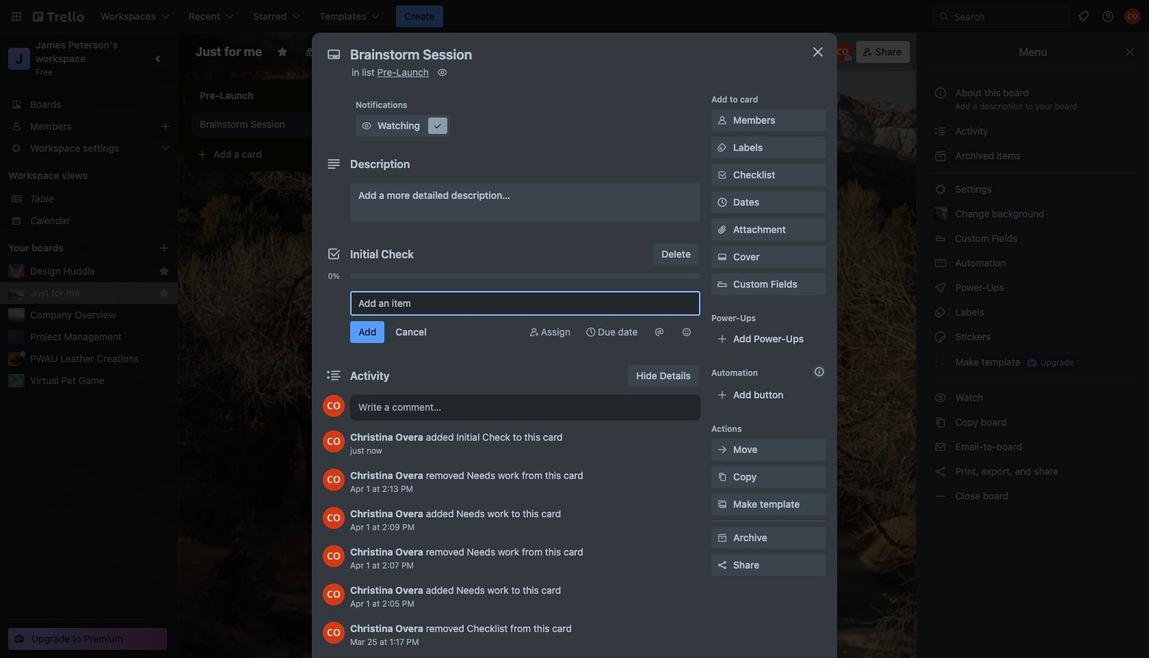Task type: vqa. For each thing, say whether or not it's contained in the screenshot.
Search Field
yes



Task type: locate. For each thing, give the bounding box(es) containing it.
1 vertical spatial christina overa (christinaovera) image
[[323, 508, 345, 530]]

group
[[323, 283, 701, 289]]

None text field
[[343, 42, 795, 67]]

primary element
[[0, 0, 1149, 33]]

christina overa (christinaovera) image
[[323, 469, 345, 491], [323, 508, 345, 530]]

your boards with 6 items element
[[8, 240, 138, 257]]

None submit
[[350, 322, 385, 343]]

starred icon image
[[159, 266, 170, 277], [159, 288, 170, 299]]

open information menu image
[[1102, 10, 1115, 23]]

2 starred icon image from the top
[[159, 288, 170, 299]]

1 starred icon image from the top
[[159, 266, 170, 277]]

close dialog image
[[810, 44, 826, 60]]

search image
[[939, 11, 950, 22]]

Board name text field
[[189, 41, 269, 63]]

sm image
[[436, 66, 449, 79], [716, 114, 729, 127], [716, 141, 729, 155], [934, 183, 948, 196], [716, 250, 729, 264], [934, 257, 948, 270], [934, 306, 948, 320], [527, 326, 541, 339], [653, 326, 666, 339], [934, 330, 948, 344], [934, 355, 948, 369], [934, 416, 948, 430], [716, 443, 729, 457], [716, 532, 729, 545]]

0 vertical spatial christina overa (christinaovera) image
[[323, 469, 345, 491]]

Add an item text field
[[350, 291, 701, 316]]

2 christina overa (christinaovera) image from the top
[[323, 508, 345, 530]]

1 christina overa (christinaovera) image from the top
[[323, 469, 345, 491]]

star or unstar board image
[[277, 47, 288, 57]]

christina overa (christinaovera) image
[[1125, 8, 1141, 25], [833, 42, 852, 62], [323, 395, 345, 417], [323, 431, 345, 453], [323, 546, 345, 568], [323, 584, 345, 606], [323, 623, 345, 644]]

0 vertical spatial starred icon image
[[159, 266, 170, 277]]

1 vertical spatial starred icon image
[[159, 288, 170, 299]]

sm image
[[688, 41, 707, 60], [360, 119, 374, 133], [431, 119, 445, 133], [934, 125, 948, 138], [934, 149, 948, 163], [934, 281, 948, 295], [584, 326, 598, 339], [680, 326, 694, 339], [934, 391, 948, 405], [934, 441, 948, 454], [934, 465, 948, 479], [716, 471, 729, 484], [934, 490, 948, 504], [716, 498, 729, 512]]



Task type: describe. For each thing, give the bounding box(es) containing it.
create from template… image
[[350, 149, 361, 160]]

0 notifications image
[[1076, 8, 1092, 25]]

Search field
[[950, 7, 1069, 26]]

customize views image
[[429, 45, 442, 59]]

add board image
[[159, 243, 170, 254]]

Write a comment text field
[[350, 395, 701, 420]]



